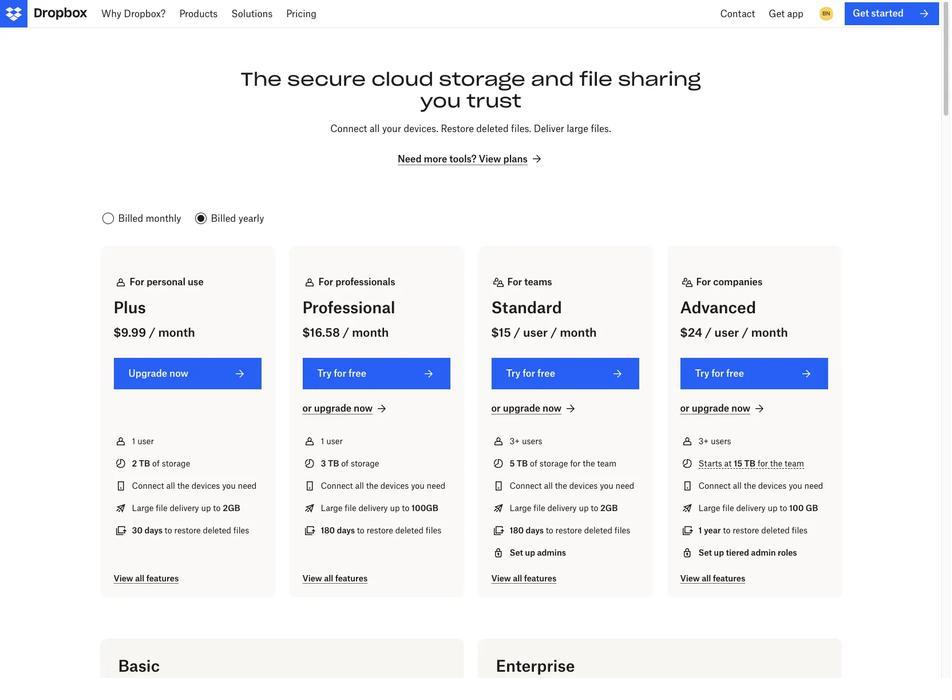Task type: vqa. For each thing, say whether or not it's contained in the screenshot.
the leftmost files.
yes



Task type: locate. For each thing, give the bounding box(es) containing it.
set up admins
[[510, 548, 566, 558]]

try for free link down $24 / user / month
[[680, 358, 828, 390]]

1 horizontal spatial get
[[853, 8, 869, 19]]

days
[[145, 526, 163, 536], [337, 526, 355, 536], [526, 526, 544, 536]]

4 view all features from the left
[[680, 574, 745, 584]]

for for advanced
[[696, 276, 711, 288]]

3+ up starts
[[699, 437, 709, 447]]

view for standard
[[491, 574, 511, 584]]

/ down standard
[[551, 326, 557, 340]]

or upgrade now link for standard
[[491, 402, 578, 416]]

0 horizontal spatial 1 user
[[132, 437, 154, 447]]

billed left monthly
[[118, 213, 143, 224]]

try for free down $15 / user / month
[[506, 368, 555, 379]]

need more tools? view plans
[[398, 153, 528, 165]]

/
[[149, 326, 155, 340], [343, 326, 349, 340], [514, 326, 520, 340], [551, 326, 557, 340], [705, 326, 712, 340], [742, 326, 748, 340]]

2 try from the left
[[506, 368, 520, 379]]

4 large from the left
[[699, 504, 720, 513]]

features for professional
[[335, 574, 368, 584]]

1 horizontal spatial or
[[491, 403, 501, 414]]

0 horizontal spatial try
[[317, 368, 332, 379]]

0 horizontal spatial days
[[145, 526, 163, 536]]

/ right $24
[[705, 326, 712, 340]]

files. right large
[[591, 123, 611, 134]]

files.
[[511, 123, 531, 134], [591, 123, 611, 134]]

need for advanced
[[805, 481, 823, 491]]

for up professional
[[319, 276, 333, 288]]

you for advanced
[[789, 481, 802, 491]]

admin
[[751, 548, 776, 558]]

connect all the devices you need for standard
[[510, 481, 634, 491]]

1 set from the left
[[510, 548, 523, 558]]

1 horizontal spatial large file delivery up to 2gb
[[510, 504, 618, 513]]

restore right 30 in the bottom of the page
[[174, 526, 201, 536]]

or upgrade now up 3 tb of storage
[[302, 403, 373, 414]]

0 horizontal spatial get
[[769, 8, 785, 19]]

3 large from the left
[[510, 504, 531, 513]]

deleted for standard
[[584, 526, 612, 536]]

files for advanced
[[792, 526, 808, 536]]

$15
[[491, 326, 511, 340]]

try for free down $16.58 / month at the left
[[317, 368, 366, 379]]

set left admins
[[510, 548, 523, 558]]

try for free for professional
[[317, 368, 366, 379]]

1 devices from the left
[[192, 481, 220, 491]]

1 try for free from the left
[[317, 368, 366, 379]]

180 down 'large file delivery up to 100gb' on the bottom left of the page
[[321, 526, 335, 536]]

get inside dropdown button
[[769, 8, 785, 19]]

3 days from the left
[[526, 526, 544, 536]]

up up "30 days to restore deleted files"
[[201, 504, 211, 513]]

4 view all features link from the left
[[680, 574, 745, 584]]

2 view all features link from the left
[[302, 574, 368, 584]]

devices up large file delivery up to 100 gb
[[758, 481, 787, 491]]

or upgrade now up 5
[[491, 403, 562, 414]]

1 3+ users from the left
[[510, 437, 542, 447]]

180 days to restore deleted files
[[321, 526, 441, 536], [510, 526, 630, 536]]

dropbox?
[[124, 8, 166, 19]]

2 horizontal spatial try
[[695, 368, 709, 379]]

user down standard
[[523, 326, 548, 340]]

2 features from the left
[[335, 574, 368, 584]]

view all features link for professional
[[302, 574, 368, 584]]

0 horizontal spatial 3+
[[510, 437, 520, 447]]

2 delivery from the left
[[359, 504, 388, 513]]

1 horizontal spatial try
[[506, 368, 520, 379]]

set down year
[[699, 548, 712, 558]]

restore down 'large file delivery up to 100gb' on the bottom left of the page
[[367, 526, 393, 536]]

0 horizontal spatial or upgrade now
[[302, 403, 373, 414]]

get started link
[[845, 2, 939, 25]]

1 horizontal spatial 3+
[[699, 437, 709, 447]]

1 horizontal spatial days
[[337, 526, 355, 536]]

file up the 1 year to restore deleted files
[[722, 504, 734, 513]]

1 large file delivery up to 2gb from the left
[[132, 504, 240, 513]]

tb right 3
[[328, 459, 339, 469]]

devices up "30 days to restore deleted files"
[[192, 481, 220, 491]]

2 try for free from the left
[[506, 368, 555, 379]]

0 horizontal spatial files.
[[511, 123, 531, 134]]

restore
[[441, 123, 474, 134]]

1 3+ from the left
[[510, 437, 520, 447]]

of right 5
[[530, 459, 537, 469]]

1 horizontal spatial or upgrade now link
[[491, 402, 578, 416]]

4 features from the left
[[713, 574, 745, 584]]

year
[[704, 526, 721, 536]]

1 features from the left
[[146, 574, 179, 584]]

connect
[[330, 123, 367, 134], [132, 481, 164, 491], [321, 481, 353, 491], [510, 481, 542, 491], [699, 481, 731, 491]]

1 team from the left
[[597, 459, 617, 469]]

3 need from the left
[[616, 481, 634, 491]]

delivery up "30 days to restore deleted files"
[[170, 504, 199, 513]]

bn button
[[817, 5, 836, 23]]

2 billed from the left
[[211, 213, 236, 224]]

file inside the secure cloud storage and file sharing you trust
[[579, 68, 613, 91]]

large for advanced
[[699, 504, 720, 513]]

view all features for professional
[[302, 574, 368, 584]]

now inside upgrade now link
[[169, 368, 188, 379]]

tb right the 2
[[139, 459, 150, 469]]

deleted for plus
[[203, 526, 231, 536]]

2 3+ users from the left
[[699, 437, 731, 447]]

2 connect all the devices you need from the left
[[321, 481, 445, 491]]

3 devices from the left
[[569, 481, 598, 491]]

features
[[146, 574, 179, 584], [335, 574, 368, 584], [524, 574, 556, 584], [713, 574, 745, 584]]

now up the 15
[[732, 403, 750, 414]]

need for professional
[[427, 481, 445, 491]]

view for advanced
[[680, 574, 700, 584]]

files. left deliver
[[511, 123, 531, 134]]

delivery for standard
[[547, 504, 577, 513]]

3 for from the left
[[507, 276, 522, 288]]

billed
[[118, 213, 143, 224], [211, 213, 236, 224]]

4 devices from the left
[[758, 481, 787, 491]]

storage for 3
[[351, 459, 379, 469]]

2 horizontal spatial try for free link
[[680, 358, 828, 390]]

large down 3
[[321, 504, 343, 513]]

1 large from the left
[[132, 504, 154, 513]]

1 billed from the left
[[118, 213, 143, 224]]

restore for professional
[[367, 526, 393, 536]]

connect all the devices you need down 2 tb of storage at the left of the page
[[132, 481, 257, 491]]

free down $15 / user / month
[[537, 368, 555, 379]]

3 files from the left
[[615, 526, 630, 536]]

try for free link down $15 / user / month
[[491, 358, 639, 390]]

4 files from the left
[[792, 526, 808, 536]]

3
[[321, 459, 326, 469]]

large file delivery up to 2gb for plus
[[132, 504, 240, 513]]

devices up 'large file delivery up to 100gb' on the bottom left of the page
[[381, 481, 409, 491]]

of for professional
[[341, 459, 349, 469]]

0 horizontal spatial billed
[[118, 213, 143, 224]]

gb
[[806, 504, 818, 513]]

delivery up the 1 year to restore deleted files
[[736, 504, 766, 513]]

large up year
[[699, 504, 720, 513]]

5 / from the left
[[705, 326, 712, 340]]

None radio
[[100, 209, 184, 228], [193, 209, 266, 228], [100, 209, 184, 228], [193, 209, 266, 228]]

of right the 2
[[152, 459, 160, 469]]

2 tb from the left
[[328, 459, 339, 469]]

up left admins
[[525, 548, 535, 558]]

/ right "$16.58"
[[343, 326, 349, 340]]

1 days from the left
[[145, 526, 163, 536]]

2 1 user from the left
[[321, 437, 343, 447]]

3 restore from the left
[[556, 526, 582, 536]]

more
[[424, 153, 447, 165]]

to right year
[[723, 526, 731, 536]]

to
[[213, 504, 221, 513], [402, 504, 410, 513], [591, 504, 598, 513], [780, 504, 787, 513], [165, 526, 172, 536], [357, 526, 364, 536], [546, 526, 553, 536], [723, 526, 731, 536]]

4 need from the left
[[805, 481, 823, 491]]

or upgrade now up starts
[[680, 403, 750, 414]]

1 horizontal spatial set
[[699, 548, 712, 558]]

2 of from the left
[[341, 459, 349, 469]]

users
[[522, 437, 542, 447], [711, 437, 731, 447]]

3 free from the left
[[726, 368, 744, 379]]

delivery down 3 tb of storage
[[359, 504, 388, 513]]

180
[[321, 526, 335, 536], [510, 526, 524, 536]]

features for advanced
[[713, 574, 745, 584]]

2 restore from the left
[[367, 526, 393, 536]]

days down 'large file delivery up to 100gb' on the bottom left of the page
[[337, 526, 355, 536]]

large file delivery up to 2gb
[[132, 504, 240, 513], [510, 504, 618, 513]]

connect down 5
[[510, 481, 542, 491]]

3 upgrade from the left
[[692, 403, 729, 414]]

2 or upgrade now link from the left
[[491, 402, 578, 416]]

1 restore from the left
[[174, 526, 201, 536]]

2 view all features from the left
[[302, 574, 368, 584]]

restore up admins
[[556, 526, 582, 536]]

for for professional
[[319, 276, 333, 288]]

4 restore from the left
[[733, 526, 759, 536]]

try for free link down $16.58 / month at the left
[[302, 358, 450, 390]]

0 horizontal spatial 2gb
[[223, 504, 240, 513]]

3 try from the left
[[695, 368, 709, 379]]

now
[[169, 368, 188, 379], [354, 403, 373, 414], [543, 403, 562, 414], [732, 403, 750, 414]]

1 tb from the left
[[139, 459, 150, 469]]

storage up the connect all your devices. restore deleted files. deliver large files.
[[439, 68, 525, 91]]

storage right the 2
[[162, 459, 190, 469]]

large file delivery up to 2gb up "30 days to restore deleted files"
[[132, 504, 240, 513]]

billed left yearly
[[211, 213, 236, 224]]

1 or upgrade now from the left
[[302, 403, 373, 414]]

storage for the
[[439, 68, 525, 91]]

1 user for plus
[[132, 437, 154, 447]]

all
[[370, 123, 380, 134], [166, 481, 175, 491], [355, 481, 364, 491], [544, 481, 553, 491], [733, 481, 742, 491], [135, 574, 144, 584], [324, 574, 333, 584], [513, 574, 522, 584], [702, 574, 711, 584]]

of right 3
[[341, 459, 349, 469]]

connect all the devices you need for professional
[[321, 481, 445, 491]]

for up the advanced
[[696, 276, 711, 288]]

2 horizontal spatial try for free
[[695, 368, 744, 379]]

$24
[[680, 326, 702, 340]]

1 horizontal spatial 180 days to restore deleted files
[[510, 526, 630, 536]]

for up plus
[[130, 276, 144, 288]]

delivery
[[170, 504, 199, 513], [359, 504, 388, 513], [547, 504, 577, 513], [736, 504, 766, 513]]

1 up 3
[[321, 437, 324, 447]]

3 or from the left
[[680, 403, 690, 414]]

delivery for advanced
[[736, 504, 766, 513]]

file
[[579, 68, 613, 91], [156, 504, 168, 513], [345, 504, 356, 513], [534, 504, 545, 513], [722, 504, 734, 513]]

3+ users up 5
[[510, 437, 542, 447]]

0 horizontal spatial or
[[302, 403, 312, 414]]

1 view all features from the left
[[114, 574, 179, 584]]

get left app
[[769, 8, 785, 19]]

1 horizontal spatial files.
[[591, 123, 611, 134]]

3 of from the left
[[530, 459, 537, 469]]

file up set up admins
[[534, 504, 545, 513]]

2 upgrade from the left
[[503, 403, 540, 414]]

1 180 from the left
[[321, 526, 335, 536]]

connect all the devices you need down 5 tb of storage for the team
[[510, 481, 634, 491]]

deleted for professional
[[395, 526, 424, 536]]

days for standard
[[526, 526, 544, 536]]

/ right $9.99 on the left of page
[[149, 326, 155, 340]]

products
[[179, 8, 218, 19]]

1 horizontal spatial 1 user
[[321, 437, 343, 447]]

1 user
[[132, 437, 154, 447], [321, 437, 343, 447]]

the secure cloud storage and file sharing you trust
[[241, 68, 701, 113]]

1 1 user from the left
[[132, 437, 154, 447]]

try down $24
[[695, 368, 709, 379]]

1 connect all the devices you need from the left
[[132, 481, 257, 491]]

storage inside the secure cloud storage and file sharing you trust
[[439, 68, 525, 91]]

0 horizontal spatial of
[[152, 459, 160, 469]]

days right 30 in the bottom of the page
[[145, 526, 163, 536]]

the
[[583, 459, 595, 469], [770, 459, 783, 469], [177, 481, 189, 491], [366, 481, 378, 491], [555, 481, 567, 491], [744, 481, 756, 491]]

1 or from the left
[[302, 403, 312, 414]]

users up 5 tb of storage for the team
[[522, 437, 542, 447]]

4 for from the left
[[696, 276, 711, 288]]

upgrade up 3
[[314, 403, 352, 414]]

/ for advanced
[[705, 326, 712, 340]]

get for get app
[[769, 8, 785, 19]]

1 up the 2
[[132, 437, 135, 447]]

connect all the devices you need
[[132, 481, 257, 491], [321, 481, 445, 491], [510, 481, 634, 491], [699, 481, 823, 491]]

1 2gb from the left
[[223, 504, 240, 513]]

view all features link
[[114, 574, 179, 584], [302, 574, 368, 584], [491, 574, 556, 584], [680, 574, 745, 584]]

free for professional
[[349, 368, 366, 379]]

try for professional
[[317, 368, 332, 379]]

the for advanced
[[744, 481, 756, 491]]

solutions button
[[225, 0, 279, 27]]

try for free down $24 / user / month
[[695, 368, 744, 379]]

devices
[[192, 481, 220, 491], [381, 481, 409, 491], [569, 481, 598, 491], [758, 481, 787, 491]]

3+ users for advanced
[[699, 437, 731, 447]]

set for advanced
[[699, 548, 712, 558]]

0 horizontal spatial 1
[[132, 437, 135, 447]]

now for professional
[[354, 403, 373, 414]]

2 horizontal spatial of
[[530, 459, 537, 469]]

2 month from the left
[[352, 326, 389, 340]]

2 set from the left
[[699, 548, 712, 558]]

3 features from the left
[[524, 574, 556, 584]]

tb right 5
[[517, 459, 528, 469]]

why dropbox?
[[101, 8, 166, 19]]

tb for plus
[[139, 459, 150, 469]]

view all features link for standard
[[491, 574, 556, 584]]

0 horizontal spatial try for free link
[[302, 358, 450, 390]]

delivery for plus
[[170, 504, 199, 513]]

now for advanced
[[732, 403, 750, 414]]

view all features link for advanced
[[680, 574, 745, 584]]

1 users from the left
[[522, 437, 542, 447]]

180 days to restore deleted files for standard
[[510, 526, 630, 536]]

3 try for free from the left
[[695, 368, 744, 379]]

now for standard
[[543, 403, 562, 414]]

$16.58
[[302, 326, 340, 340]]

/ for plus
[[149, 326, 155, 340]]

1 horizontal spatial free
[[537, 368, 555, 379]]

1 left year
[[699, 526, 702, 536]]

/ right $15
[[514, 326, 520, 340]]

2 horizontal spatial or upgrade now link
[[680, 402, 767, 416]]

0 horizontal spatial large file delivery up to 2gb
[[132, 504, 240, 513]]

0 horizontal spatial team
[[597, 459, 617, 469]]

file up "30 days to restore deleted files"
[[156, 504, 168, 513]]

2 files from the left
[[426, 526, 441, 536]]

for professionals
[[319, 276, 395, 288]]

tb
[[139, 459, 150, 469], [328, 459, 339, 469], [517, 459, 528, 469], [744, 459, 755, 469]]

1 horizontal spatial 2gb
[[600, 504, 618, 513]]

large down 5
[[510, 504, 531, 513]]

2 horizontal spatial or upgrade now
[[680, 403, 750, 414]]

3 view all features from the left
[[491, 574, 556, 584]]

upgrade
[[314, 403, 352, 414], [503, 403, 540, 414], [692, 403, 729, 414]]

2 free from the left
[[537, 368, 555, 379]]

1 try from the left
[[317, 368, 332, 379]]

2 files. from the left
[[591, 123, 611, 134]]

connect for plus
[[132, 481, 164, 491]]

1 horizontal spatial team
[[785, 459, 804, 469]]

1 180 days to restore deleted files from the left
[[321, 526, 441, 536]]

you
[[420, 90, 461, 113], [222, 481, 236, 491], [411, 481, 425, 491], [600, 481, 613, 491], [789, 481, 802, 491]]

1 horizontal spatial or upgrade now
[[491, 403, 562, 414]]

0 horizontal spatial upgrade
[[314, 403, 352, 414]]

enterprise
[[496, 657, 575, 676]]

1 files. from the left
[[511, 123, 531, 134]]

3+
[[510, 437, 520, 447], [699, 437, 709, 447]]

180 up set up admins
[[510, 526, 524, 536]]

up left tiered
[[714, 548, 724, 558]]

0 horizontal spatial 3+ users
[[510, 437, 542, 447]]

deleted
[[476, 123, 509, 134], [203, 526, 231, 536], [395, 526, 424, 536], [584, 526, 612, 536], [761, 526, 790, 536]]

2 180 days to restore deleted files from the left
[[510, 526, 630, 536]]

user up 3 tb of storage
[[326, 437, 343, 447]]

free down $24 / user / month
[[726, 368, 744, 379]]

0 horizontal spatial 180 days to restore deleted files
[[321, 526, 441, 536]]

1 user up 3
[[321, 437, 343, 447]]

3 connect all the devices you need from the left
[[510, 481, 634, 491]]

5 tb of storage for the team
[[510, 459, 617, 469]]

2 need from the left
[[427, 481, 445, 491]]

2 / from the left
[[343, 326, 349, 340]]

4 connect all the devices you need from the left
[[699, 481, 823, 491]]

30 days to restore deleted files
[[132, 526, 249, 536]]

3 view all features link from the left
[[491, 574, 556, 584]]

2 try for free link from the left
[[491, 358, 639, 390]]

3+ up 5
[[510, 437, 520, 447]]

0 horizontal spatial set
[[510, 548, 523, 558]]

2 horizontal spatial or
[[680, 403, 690, 414]]

1 horizontal spatial 1
[[321, 437, 324, 447]]

2 or upgrade now from the left
[[491, 403, 562, 414]]

get left 'started'
[[853, 8, 869, 19]]

0 horizontal spatial try for free
[[317, 368, 366, 379]]

0 horizontal spatial free
[[349, 368, 366, 379]]

view for plus
[[114, 574, 133, 584]]

0 horizontal spatial 180
[[321, 526, 335, 536]]

try for free link for professional
[[302, 358, 450, 390]]

for left teams
[[507, 276, 522, 288]]

get for get started
[[853, 8, 869, 19]]

monthly
[[146, 213, 181, 224]]

up left 100
[[768, 504, 778, 513]]

180 days to restore deleted files up admins
[[510, 526, 630, 536]]

1 year to restore deleted files
[[699, 526, 808, 536]]

1 horizontal spatial billed
[[211, 213, 236, 224]]

get
[[853, 8, 869, 19], [769, 8, 785, 19]]

free down $16.58 / month at the left
[[349, 368, 366, 379]]

1 horizontal spatial try for free link
[[491, 358, 639, 390]]

2 2gb from the left
[[600, 504, 618, 513]]

$16.58 / month
[[302, 326, 389, 340]]

$9.99
[[114, 326, 146, 340]]

tiered
[[726, 548, 749, 558]]

month
[[158, 326, 195, 340], [352, 326, 389, 340], [560, 326, 597, 340], [751, 326, 788, 340]]

1 horizontal spatial 3+ users
[[699, 437, 731, 447]]

up left 100gb on the bottom left of the page
[[390, 504, 400, 513]]

products button
[[172, 0, 225, 27]]

to up admins
[[546, 526, 553, 536]]

2 days from the left
[[337, 526, 355, 536]]

deleted for advanced
[[761, 526, 790, 536]]

view for professional
[[302, 574, 322, 584]]

restore
[[174, 526, 201, 536], [367, 526, 393, 536], [556, 526, 582, 536], [733, 526, 759, 536]]

try
[[317, 368, 332, 379], [506, 368, 520, 379], [695, 368, 709, 379]]

upgrade now link
[[114, 358, 261, 390]]

1 need from the left
[[238, 481, 257, 491]]

2 devices from the left
[[381, 481, 409, 491]]

2 or from the left
[[491, 403, 501, 414]]

1 horizontal spatial 180
[[510, 526, 524, 536]]

1 view all features link from the left
[[114, 574, 179, 584]]

2 horizontal spatial free
[[726, 368, 744, 379]]

the for plus
[[177, 481, 189, 491]]

2 for from the left
[[319, 276, 333, 288]]

you inside the secure cloud storage and file sharing you trust
[[420, 90, 461, 113]]

2 3+ from the left
[[699, 437, 709, 447]]

up for advanced
[[768, 504, 778, 513]]

connect all the devices you need up large file delivery up to 100 gb
[[699, 481, 823, 491]]

4 delivery from the left
[[736, 504, 766, 513]]

tb right the 15
[[744, 459, 755, 469]]

1 horizontal spatial upgrade
[[503, 403, 540, 414]]

2 large from the left
[[321, 504, 343, 513]]

try for free link for standard
[[491, 358, 639, 390]]

or upgrade now for professional
[[302, 403, 373, 414]]

3 try for free link from the left
[[680, 358, 828, 390]]

1 horizontal spatial try for free
[[506, 368, 555, 379]]

up for standard
[[579, 504, 589, 513]]

3+ users
[[510, 437, 542, 447], [699, 437, 731, 447]]

1 horizontal spatial users
[[711, 437, 731, 447]]

professionals
[[335, 276, 395, 288]]

3+ users up starts
[[699, 437, 731, 447]]

large file delivery up to 2gb down 5 tb of storage for the team
[[510, 504, 618, 513]]

large up 30 in the bottom of the page
[[132, 504, 154, 513]]

2 horizontal spatial days
[[526, 526, 544, 536]]

1 for from the left
[[130, 276, 144, 288]]

/ down the advanced
[[742, 326, 748, 340]]

now up 3 tb of storage
[[354, 403, 373, 414]]

for
[[334, 368, 346, 379], [523, 368, 535, 379], [712, 368, 724, 379], [570, 459, 581, 469], [758, 459, 768, 469]]

2 users from the left
[[711, 437, 731, 447]]

days for plus
[[145, 526, 163, 536]]

1 files from the left
[[233, 526, 249, 536]]

connect all the devices you need for plus
[[132, 481, 257, 491]]

files for standard
[[615, 526, 630, 536]]

3 / from the left
[[514, 326, 520, 340]]

or upgrade now link
[[302, 402, 389, 416], [491, 402, 578, 416], [680, 402, 767, 416]]

up down 5 tb of storage for the team
[[579, 504, 589, 513]]

try for free link
[[302, 358, 450, 390], [491, 358, 639, 390], [680, 358, 828, 390]]

storage
[[439, 68, 525, 91], [162, 459, 190, 469], [351, 459, 379, 469], [540, 459, 568, 469]]

2 horizontal spatial upgrade
[[692, 403, 729, 414]]

1 or upgrade now link from the left
[[302, 402, 389, 416]]

1 try for free link from the left
[[302, 358, 450, 390]]

connect down 2 tb of storage at the left of the page
[[132, 481, 164, 491]]

delivery down 5 tb of storage for the team
[[547, 504, 577, 513]]

large for standard
[[510, 504, 531, 513]]

0 horizontal spatial users
[[522, 437, 542, 447]]

get inside "link"
[[853, 8, 869, 19]]

1 horizontal spatial of
[[341, 459, 349, 469]]

connect for professional
[[321, 481, 353, 491]]

of for plus
[[152, 459, 160, 469]]

$24 / user / month
[[680, 326, 788, 340]]

2 horizontal spatial 1
[[699, 526, 702, 536]]

restore for standard
[[556, 526, 582, 536]]

or upgrade now
[[302, 403, 373, 414], [491, 403, 562, 414], [680, 403, 750, 414]]

upgrade up 5
[[503, 403, 540, 414]]

view all features for advanced
[[680, 574, 745, 584]]

1 delivery from the left
[[170, 504, 199, 513]]

storage right 3
[[351, 459, 379, 469]]

0 horizontal spatial or upgrade now link
[[302, 402, 389, 416]]

1 free from the left
[[349, 368, 366, 379]]

2 team from the left
[[785, 459, 804, 469]]

devices for plus
[[192, 481, 220, 491]]

1 for plus
[[132, 437, 135, 447]]

users up at
[[711, 437, 731, 447]]

large for professional
[[321, 504, 343, 513]]



Task type: describe. For each thing, give the bounding box(es) containing it.
companies
[[713, 276, 763, 288]]

devices for advanced
[[758, 481, 787, 491]]

2gb for standard
[[600, 504, 618, 513]]

personal
[[147, 276, 185, 288]]

pricing
[[286, 8, 317, 19]]

large file delivery up to 100gb
[[321, 504, 438, 513]]

your
[[382, 123, 401, 134]]

3 tb of storage
[[321, 459, 379, 469]]

the for professional
[[366, 481, 378, 491]]

cloud
[[371, 68, 434, 91]]

storage for 5
[[540, 459, 568, 469]]

team for starts at 15 tb for the team
[[785, 459, 804, 469]]

or for advanced
[[680, 403, 690, 414]]

contact button
[[713, 0, 762, 27]]

devices for professional
[[381, 481, 409, 491]]

for for advanced
[[712, 368, 724, 379]]

1 month from the left
[[158, 326, 195, 340]]

$9.99 / month
[[114, 326, 195, 340]]

app
[[787, 8, 804, 19]]

user down the advanced
[[714, 326, 739, 340]]

plus
[[114, 298, 146, 317]]

need
[[398, 153, 422, 165]]

secure
[[287, 68, 366, 91]]

teams
[[524, 276, 552, 288]]

you for standard
[[600, 481, 613, 491]]

and
[[531, 68, 574, 91]]

file for plus
[[156, 504, 168, 513]]

why dropbox? button
[[94, 0, 172, 27]]

to right 30 in the bottom of the page
[[165, 526, 172, 536]]

deliver
[[534, 123, 564, 134]]

upgrade for professional
[[314, 403, 352, 414]]

view all features for plus
[[114, 574, 179, 584]]

connect for standard
[[510, 481, 542, 491]]

billed for billed monthly
[[118, 213, 143, 224]]

get app button
[[762, 0, 810, 27]]

starts at 15 tb for the team
[[699, 459, 804, 469]]

need for plus
[[238, 481, 257, 491]]

standard
[[491, 298, 562, 317]]

view all features link for plus
[[114, 574, 179, 584]]

or upgrade now link for advanced
[[680, 402, 767, 416]]

3 month from the left
[[560, 326, 597, 340]]

file for standard
[[534, 504, 545, 513]]

of for standard
[[530, 459, 537, 469]]

upgrade for advanced
[[692, 403, 729, 414]]

to left 100gb on the bottom left of the page
[[402, 504, 410, 513]]

3+ for advanced
[[699, 437, 709, 447]]

sharing
[[618, 68, 701, 91]]

15
[[734, 459, 742, 469]]

to down 'large file delivery up to 100gb' on the bottom left of the page
[[357, 526, 364, 536]]

storage for 2
[[162, 459, 190, 469]]

you for professional
[[411, 481, 425, 491]]

for personal use
[[130, 276, 204, 288]]

bn
[[823, 10, 830, 17]]

users for standard
[[522, 437, 542, 447]]

connect all the devices you need for advanced
[[699, 481, 823, 491]]

contact
[[720, 8, 755, 19]]

2
[[132, 459, 137, 469]]

plans
[[503, 153, 528, 165]]

users for advanced
[[711, 437, 731, 447]]

for for plus
[[130, 276, 144, 288]]

devices for standard
[[569, 481, 598, 491]]

180 for standard
[[510, 526, 524, 536]]

180 for professional
[[321, 526, 335, 536]]

admins
[[537, 548, 566, 558]]

100
[[789, 504, 804, 513]]

advanced
[[680, 298, 756, 317]]

upgrade
[[128, 368, 167, 379]]

1 for professional
[[321, 437, 324, 447]]

for for professional
[[334, 368, 346, 379]]

billed yearly
[[211, 213, 264, 224]]

the
[[241, 68, 282, 91]]

4 month from the left
[[751, 326, 788, 340]]

delivery for professional
[[359, 504, 388, 513]]

to down 5 tb of storage for the team
[[591, 504, 598, 513]]

at
[[724, 459, 732, 469]]

restore for plus
[[174, 526, 201, 536]]

try for advanced
[[695, 368, 709, 379]]

upgrade now
[[128, 368, 188, 379]]

billed monthly
[[118, 213, 181, 224]]

large file delivery up to 100 gb
[[699, 504, 818, 513]]

2 tb of storage
[[132, 459, 190, 469]]

4 tb from the left
[[744, 459, 755, 469]]

5
[[510, 459, 515, 469]]

100gb
[[411, 504, 438, 513]]

3+ for standard
[[510, 437, 520, 447]]

you for plus
[[222, 481, 236, 491]]

connect left your
[[330, 123, 367, 134]]

free for advanced
[[726, 368, 744, 379]]

or upgrade now for standard
[[491, 403, 562, 414]]

6 / from the left
[[742, 326, 748, 340]]

1 user for professional
[[321, 437, 343, 447]]

pricing link
[[279, 0, 323, 27]]

roles
[[778, 548, 797, 558]]

connect all your devices. restore deleted files. deliver large files.
[[330, 123, 611, 134]]

tb for standard
[[517, 459, 528, 469]]

large
[[567, 123, 588, 134]]

set up tiered admin roles
[[699, 548, 797, 558]]

30
[[132, 526, 143, 536]]

2gb for plus
[[223, 504, 240, 513]]

days for professional
[[337, 526, 355, 536]]

for for standard
[[523, 368, 535, 379]]

need more tools? view plans link
[[398, 152, 544, 166]]

try for free for standard
[[506, 368, 555, 379]]

features for standard
[[524, 574, 556, 584]]

user up 2 tb of storage at the left of the page
[[137, 437, 154, 447]]

file for advanced
[[722, 504, 734, 513]]

or upgrade now link for professional
[[302, 402, 389, 416]]

upgrade for standard
[[503, 403, 540, 414]]

large file delivery up to 2gb for standard
[[510, 504, 618, 513]]

to up "30 days to restore deleted files"
[[213, 504, 221, 513]]

up for plus
[[201, 504, 211, 513]]

get app
[[769, 8, 804, 19]]

tb for professional
[[328, 459, 339, 469]]

basic
[[118, 657, 160, 676]]

starts
[[699, 459, 722, 469]]

get started
[[853, 8, 904, 19]]

professional
[[302, 298, 395, 317]]

trust
[[467, 90, 521, 113]]

to left 100
[[780, 504, 787, 513]]

set for standard
[[510, 548, 523, 558]]

for companies
[[696, 276, 763, 288]]

use
[[188, 276, 204, 288]]

tools?
[[449, 153, 477, 165]]

billed for billed yearly
[[211, 213, 236, 224]]

$15 / user / month
[[491, 326, 597, 340]]

files for professional
[[426, 526, 441, 536]]

the for standard
[[555, 481, 567, 491]]

solutions
[[231, 8, 273, 19]]

files for plus
[[233, 526, 249, 536]]

try for free for advanced
[[695, 368, 744, 379]]

for for standard
[[507, 276, 522, 288]]

/ for standard
[[514, 326, 520, 340]]

why
[[101, 8, 121, 19]]

or upgrade now for advanced
[[680, 403, 750, 414]]

yearly
[[238, 213, 264, 224]]

large for plus
[[132, 504, 154, 513]]

try for free link for advanced
[[680, 358, 828, 390]]

or for standard
[[491, 403, 501, 414]]

4 / from the left
[[551, 326, 557, 340]]

started
[[871, 8, 904, 19]]

devices.
[[404, 123, 438, 134]]

for teams
[[507, 276, 552, 288]]



